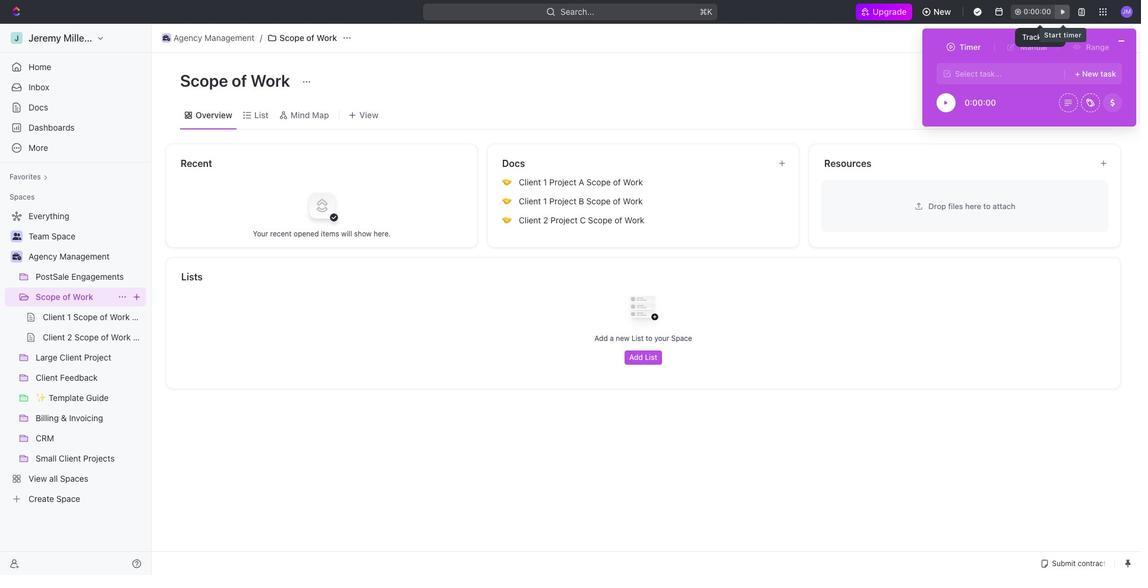 Task type: locate. For each thing, give the bounding box(es) containing it.
add left a
[[595, 334, 608, 343]]

automations
[[1058, 33, 1108, 43]]

🤝 for client 1 project a scope of work
[[502, 178, 512, 187]]

to
[[984, 201, 991, 211], [646, 334, 653, 343]]

client
[[519, 177, 541, 187], [519, 196, 541, 206], [519, 215, 541, 225], [43, 312, 65, 322], [43, 332, 65, 342], [60, 352, 82, 363], [36, 373, 58, 383], [59, 454, 81, 464]]

client 2 scope of work docs
[[43, 332, 153, 342]]

agency down the team
[[29, 251, 57, 262]]

project left c
[[551, 215, 578, 225]]

client down the postsale
[[43, 312, 65, 322]]

b
[[579, 196, 584, 206]]

management down team space link
[[59, 251, 110, 262]]

favorites
[[10, 172, 41, 181]]

1
[[543, 177, 547, 187], [543, 196, 547, 206], [67, 312, 71, 322]]

business time image
[[163, 35, 170, 41]]

tree
[[5, 207, 153, 509]]

list left mind
[[254, 110, 269, 120]]

1 vertical spatial new
[[1082, 69, 1099, 78]]

lists
[[181, 272, 203, 282]]

of up client 2 scope of work docs
[[100, 312, 108, 322]]

2 vertical spatial 🤝
[[502, 216, 512, 225]]

range
[[1086, 42, 1109, 51]]

1 vertical spatial agency management link
[[29, 247, 144, 266]]

1 horizontal spatial scope of work link
[[265, 31, 340, 45]]

0 vertical spatial add
[[1055, 76, 1071, 86]]

0 vertical spatial agency management link
[[159, 31, 258, 45]]

to right here
[[984, 201, 991, 211]]

team
[[29, 231, 49, 241]]

list inside add list button
[[645, 353, 658, 362]]

1 horizontal spatial new
[[1082, 69, 1099, 78]]

1 horizontal spatial add
[[629, 353, 643, 362]]

2 🤝 from the top
[[502, 197, 512, 206]]

recent
[[270, 229, 292, 238]]

0 horizontal spatial agency
[[29, 251, 57, 262]]

view all spaces link
[[5, 470, 144, 489]]

1 left a
[[543, 177, 547, 187]]

0 vertical spatial 1
[[543, 177, 547, 187]]

client up large
[[43, 332, 65, 342]]

spaces
[[10, 193, 35, 202], [60, 474, 88, 484]]

client down large
[[36, 373, 58, 383]]

user group image
[[12, 233, 21, 240]]

scope of work down the postsale
[[36, 292, 93, 302]]

drop
[[929, 201, 946, 211]]

1 left b
[[543, 196, 547, 206]]

1 horizontal spatial agency
[[174, 33, 202, 43]]

jm button
[[1117, 2, 1137, 21]]

2 horizontal spatial add
[[1055, 76, 1071, 86]]

project down client 2 scope of work docs link
[[84, 352, 111, 363]]

scope of work up overview
[[180, 71, 294, 90]]

project
[[549, 177, 577, 187], [549, 196, 577, 206], [551, 215, 578, 225], [84, 352, 111, 363]]

client inside large client project "link"
[[60, 352, 82, 363]]

&
[[61, 413, 67, 423]]

1 vertical spatial scope of work
[[180, 71, 294, 90]]

resources
[[824, 158, 872, 169]]

upgrade link
[[856, 4, 912, 20]]

mind map
[[291, 110, 329, 120]]

postsale engagements
[[36, 272, 124, 282]]

1 vertical spatial list
[[632, 334, 644, 343]]

select task... button
[[937, 63, 1063, 84]]

add
[[1055, 76, 1071, 86], [595, 334, 608, 343], [629, 353, 643, 362]]

0 vertical spatial new
[[934, 7, 951, 17]]

client up view all spaces link
[[59, 454, 81, 464]]

tree containing everything
[[5, 207, 153, 509]]

0 vertical spatial 🤝
[[502, 178, 512, 187]]

0:00:00
[[1024, 7, 1051, 16], [965, 97, 996, 108]]

j
[[14, 34, 19, 43]]

0 horizontal spatial list
[[254, 110, 269, 120]]

1 vertical spatial 2
[[67, 332, 72, 342]]

0 horizontal spatial 0:00:00
[[965, 97, 996, 108]]

crm link
[[36, 429, 144, 448]]

0 horizontal spatial agency management link
[[29, 247, 144, 266]]

space down everything link
[[51, 231, 75, 241]]

2 vertical spatial 1
[[67, 312, 71, 322]]

scope right c
[[588, 215, 612, 225]]

invoicing
[[69, 413, 103, 423]]

1 horizontal spatial 0:00:00
[[1024, 7, 1051, 16]]

✨
[[36, 393, 46, 403]]

/
[[260, 33, 262, 43]]

jeremy miller's workspace, , element
[[11, 32, 23, 44]]

a
[[579, 177, 584, 187]]

management
[[204, 33, 255, 43], [59, 251, 110, 262]]

0:00:00 up share
[[1024, 7, 1051, 16]]

resources button
[[824, 156, 1090, 171]]

1 vertical spatial view
[[29, 474, 47, 484]]

1 vertical spatial scope of work link
[[36, 288, 113, 307]]

management left /
[[204, 33, 255, 43]]

agency management link
[[159, 31, 258, 45], [29, 247, 144, 266]]

project for b
[[549, 196, 577, 206]]

your
[[253, 229, 268, 238]]

scope of work link right /
[[265, 31, 340, 45]]

new inside button
[[934, 7, 951, 17]]

space right the your
[[671, 334, 692, 343]]

view right map
[[359, 110, 379, 120]]

2 horizontal spatial list
[[645, 353, 658, 362]]

0 vertical spatial space
[[51, 231, 75, 241]]

1 horizontal spatial view
[[359, 110, 379, 120]]

add inside button
[[1055, 76, 1071, 86]]

client inside client 1 scope of work docs link
[[43, 312, 65, 322]]

scope of work link down postsale engagements
[[36, 288, 113, 307]]

no recent items image
[[298, 182, 346, 229]]

add inside button
[[629, 353, 643, 362]]

docs
[[29, 102, 48, 112], [502, 158, 525, 169], [132, 312, 152, 322], [133, 332, 153, 342]]

0 vertical spatial spaces
[[10, 193, 35, 202]]

1 for client 1 project b scope of work
[[543, 196, 547, 206]]

0 horizontal spatial view
[[29, 474, 47, 484]]

agency
[[174, 33, 202, 43], [29, 251, 57, 262]]

jm
[[1123, 8, 1131, 15]]

c
[[580, 215, 586, 225]]

1 horizontal spatial to
[[984, 201, 991, 211]]

upgrade
[[872, 7, 906, 17]]

template
[[49, 393, 84, 403]]

everything
[[29, 211, 69, 221]]

view
[[359, 110, 379, 120], [29, 474, 47, 484]]

files
[[948, 201, 963, 211]]

client feedback link
[[36, 369, 144, 388]]

view left all
[[29, 474, 47, 484]]

agency management
[[174, 33, 255, 43], [29, 251, 110, 262]]

scope right /
[[280, 33, 304, 43]]

list down add a new list to your space
[[645, 353, 658, 362]]

spaces down favorites
[[10, 193, 35, 202]]

billing & invoicing
[[36, 413, 103, 423]]

project left b
[[549, 196, 577, 206]]

1 horizontal spatial list
[[632, 334, 644, 343]]

0 horizontal spatial 2
[[67, 332, 72, 342]]

0 vertical spatial agency management
[[174, 33, 255, 43]]

management inside sidebar navigation
[[59, 251, 110, 262]]

agency management left /
[[174, 33, 255, 43]]

of down postsale engagements
[[63, 292, 71, 302]]

of
[[307, 33, 314, 43], [232, 71, 247, 90], [613, 177, 621, 187], [613, 196, 621, 206], [615, 215, 622, 225], [63, 292, 71, 302], [100, 312, 108, 322], [101, 332, 109, 342]]

spaces down small client projects
[[60, 474, 88, 484]]

0 horizontal spatial scope of work link
[[36, 288, 113, 307]]

2 for scope
[[67, 332, 72, 342]]

space inside team space link
[[51, 231, 75, 241]]

1 vertical spatial 1
[[543, 196, 547, 206]]

1 vertical spatial agency
[[29, 251, 57, 262]]

3 🤝 from the top
[[502, 216, 512, 225]]

map
[[312, 110, 329, 120]]

0 vertical spatial view
[[359, 110, 379, 120]]

small
[[36, 454, 57, 464]]

1 horizontal spatial spaces
[[60, 474, 88, 484]]

0 horizontal spatial agency management
[[29, 251, 110, 262]]

tree inside sidebar navigation
[[5, 207, 153, 509]]

agency inside tree
[[29, 251, 57, 262]]

1 up client 2 scope of work docs
[[67, 312, 71, 322]]

0 vertical spatial to
[[984, 201, 991, 211]]

client left b
[[519, 196, 541, 206]]

feedback
[[60, 373, 98, 383]]

2 left c
[[543, 215, 548, 225]]

0 horizontal spatial management
[[59, 251, 110, 262]]

0 vertical spatial list
[[254, 110, 269, 120]]

1 inside sidebar navigation
[[67, 312, 71, 322]]

🤝 for client 1 project b scope of work
[[502, 197, 512, 206]]

1 vertical spatial 🤝
[[502, 197, 512, 206]]

0 vertical spatial scope of work link
[[265, 31, 340, 45]]

2 inside sidebar navigation
[[67, 332, 72, 342]]

new right upgrade
[[934, 7, 951, 17]]

0 horizontal spatial add
[[595, 334, 608, 343]]

0 horizontal spatial spaces
[[10, 193, 35, 202]]

list
[[254, 110, 269, 120], [632, 334, 644, 343], [645, 353, 658, 362]]

1 vertical spatial add
[[595, 334, 608, 343]]

client left c
[[519, 215, 541, 225]]

agency management up postsale engagements
[[29, 251, 110, 262]]

0 horizontal spatial new
[[934, 7, 951, 17]]

2 up large client project
[[67, 332, 72, 342]]

1 🤝 from the top
[[502, 178, 512, 187]]

more
[[29, 143, 48, 153]]

add left +
[[1055, 76, 1071, 86]]

agency right business time icon
[[174, 33, 202, 43]]

2 vertical spatial list
[[645, 353, 658, 362]]

✨ template guide
[[36, 393, 109, 403]]

0 vertical spatial 0:00:00
[[1024, 7, 1051, 16]]

client 2 project c scope of work
[[519, 215, 645, 225]]

new right +
[[1082, 69, 1099, 78]]

⌘k
[[700, 7, 713, 17]]

project left a
[[549, 177, 577, 187]]

1 horizontal spatial 2
[[543, 215, 548, 225]]

of right c
[[615, 215, 622, 225]]

0:00:00 down the select task...
[[965, 97, 996, 108]]

2 vertical spatial space
[[56, 494, 80, 504]]

automations button
[[1052, 29, 1114, 47]]

select
[[955, 69, 978, 78]]

client inside client 2 scope of work docs link
[[43, 332, 65, 342]]

1 vertical spatial agency management
[[29, 251, 110, 262]]

view inside button
[[359, 110, 379, 120]]

large client project
[[36, 352, 111, 363]]

everything link
[[5, 207, 144, 226]]

view inside tree
[[29, 474, 47, 484]]

list right new
[[632, 334, 644, 343]]

of right b
[[613, 196, 621, 206]]

2 vertical spatial add
[[629, 353, 643, 362]]

client up client feedback
[[60, 352, 82, 363]]

select task...
[[955, 69, 1002, 78]]

scope of work link
[[265, 31, 340, 45], [36, 288, 113, 307]]

0 vertical spatial 2
[[543, 215, 548, 225]]

view for view
[[359, 110, 379, 120]]

new
[[934, 7, 951, 17], [1082, 69, 1099, 78]]

client 2 scope of work docs link
[[43, 328, 153, 347]]

0 vertical spatial management
[[204, 33, 255, 43]]

task
[[1073, 76, 1091, 86]]

scope up overview link
[[180, 71, 228, 90]]

task
[[1101, 69, 1116, 78]]

search...
[[561, 7, 595, 17]]

scope of work right /
[[280, 33, 337, 43]]

scope up large client project "link"
[[74, 332, 99, 342]]

add down add a new list to your space
[[629, 353, 643, 362]]

1 vertical spatial management
[[59, 251, 110, 262]]

agency management link left /
[[159, 31, 258, 45]]

client left a
[[519, 177, 541, 187]]

client 1 project a scope of work
[[519, 177, 643, 187]]

2
[[543, 215, 548, 225], [67, 332, 72, 342]]

1 vertical spatial to
[[646, 334, 653, 343]]

to left the your
[[646, 334, 653, 343]]

2 vertical spatial scope of work
[[36, 292, 93, 302]]

space down view all spaces link
[[56, 494, 80, 504]]

space inside create space 'link'
[[56, 494, 80, 504]]

0 horizontal spatial to
[[646, 334, 653, 343]]

scope down the postsale
[[36, 292, 60, 302]]

add for add list
[[629, 353, 643, 362]]

client inside client feedback link
[[36, 373, 58, 383]]

add task button
[[1048, 72, 1098, 91]]

agency management link down team space link
[[29, 247, 144, 266]]

overview
[[196, 110, 232, 120]]

1 vertical spatial 0:00:00
[[965, 97, 996, 108]]

1 horizontal spatial agency management
[[174, 33, 255, 43]]



Task type: vqa. For each thing, say whether or not it's contained in the screenshot.
Email Integration LINK
no



Task type: describe. For each thing, give the bounding box(es) containing it.
0:00:00 button
[[1011, 5, 1070, 19]]

engagements
[[71, 272, 124, 282]]

no lists icon. image
[[620, 287, 667, 334]]

of up overview
[[232, 71, 247, 90]]

large
[[36, 352, 57, 363]]

+
[[1075, 69, 1080, 78]]

sidebar navigation
[[0, 24, 154, 575]]

overview link
[[193, 107, 232, 123]]

1 vertical spatial space
[[671, 334, 692, 343]]

create
[[29, 494, 54, 504]]

lists button
[[181, 270, 1107, 284]]

timer
[[960, 42, 981, 51]]

jeremy miller's workspace
[[29, 33, 147, 43]]

will
[[341, 229, 352, 238]]

client 1 scope of work docs
[[43, 312, 152, 322]]

task...
[[980, 69, 1002, 78]]

1 horizontal spatial agency management link
[[159, 31, 258, 45]]

scope right a
[[587, 177, 611, 187]]

view button
[[344, 101, 383, 129]]

favorites button
[[5, 170, 53, 184]]

jeremy
[[29, 33, 61, 43]]

billing & invoicing link
[[36, 409, 144, 428]]

client for client 1 project b scope of work
[[519, 196, 541, 206]]

opened
[[294, 229, 319, 238]]

home link
[[5, 58, 146, 77]]

mind map link
[[288, 107, 329, 123]]

client for client 2 scope of work docs
[[43, 332, 65, 342]]

miller's
[[64, 33, 96, 43]]

attach
[[993, 201, 1016, 211]]

0 vertical spatial agency
[[174, 33, 202, 43]]

large client project link
[[36, 348, 144, 367]]

list link
[[252, 107, 269, 123]]

new
[[616, 334, 630, 343]]

client for client 1 scope of work docs
[[43, 312, 65, 322]]

postsale
[[36, 272, 69, 282]]

project for a
[[549, 177, 577, 187]]

your
[[655, 334, 669, 343]]

1 for client 1 scope of work docs
[[67, 312, 71, 322]]

add for add task
[[1055, 76, 1071, 86]]

team space link
[[29, 227, 144, 246]]

1 horizontal spatial management
[[204, 33, 255, 43]]

space for create space
[[56, 494, 80, 504]]

create space
[[29, 494, 80, 504]]

list inside list link
[[254, 110, 269, 120]]

drop files here to attach
[[929, 201, 1016, 211]]

space for team space
[[51, 231, 75, 241]]

view button
[[344, 107, 383, 123]]

client for client 1 project a scope of work
[[519, 177, 541, 187]]

🤝 for client 2 project c scope of work
[[502, 216, 512, 225]]

of down client 1 scope of work docs link
[[101, 332, 109, 342]]

0 vertical spatial scope of work
[[280, 33, 337, 43]]

scope of work inside tree
[[36, 292, 93, 302]]

business time image
[[12, 253, 21, 260]]

add task
[[1055, 76, 1091, 86]]

of right a
[[613, 177, 621, 187]]

client for client 2 project c scope of work
[[519, 215, 541, 225]]

1 vertical spatial spaces
[[60, 474, 88, 484]]

your recent opened items will show here.
[[253, 229, 391, 238]]

✨ template guide link
[[36, 389, 144, 408]]

all
[[49, 474, 58, 484]]

small client projects link
[[36, 449, 144, 468]]

project inside large client project "link"
[[84, 352, 111, 363]]

+ new task
[[1075, 69, 1116, 78]]

a
[[610, 334, 614, 343]]

projects
[[83, 454, 115, 464]]

here
[[965, 201, 981, 211]]

inbox link
[[5, 78, 146, 97]]

project for c
[[551, 215, 578, 225]]

1 for client 1 project a scope of work
[[543, 177, 547, 187]]

2 for project
[[543, 215, 548, 225]]

client 1 scope of work docs link
[[43, 308, 152, 327]]

client inside small client projects link
[[59, 454, 81, 464]]

0:00:00 inside 0:00:00 'button'
[[1024, 7, 1051, 16]]

view for view all spaces
[[29, 474, 47, 484]]

postsale engagements link
[[36, 267, 144, 287]]

add for add a new list to your space
[[595, 334, 608, 343]]

scope right b
[[586, 196, 611, 206]]

here.
[[374, 229, 391, 238]]

scope up client 2 scope of work docs
[[73, 312, 98, 322]]

new button
[[917, 2, 958, 21]]

create space link
[[5, 490, 144, 509]]

dashboards
[[29, 122, 75, 133]]

workspace
[[98, 33, 147, 43]]

more button
[[5, 138, 146, 158]]

add list
[[629, 353, 658, 362]]

share button
[[1010, 29, 1047, 48]]

manual
[[1021, 42, 1047, 51]]

agency management inside tree
[[29, 251, 110, 262]]

of right /
[[307, 33, 314, 43]]

team space
[[29, 231, 75, 241]]

dashboards link
[[5, 118, 146, 137]]

items
[[321, 229, 339, 238]]

billing
[[36, 413, 59, 423]]

mind
[[291, 110, 310, 120]]

crm
[[36, 433, 54, 443]]

client for client feedback
[[36, 373, 58, 383]]

share
[[1017, 33, 1040, 43]]

inbox
[[29, 82, 49, 92]]

home
[[29, 62, 51, 72]]



